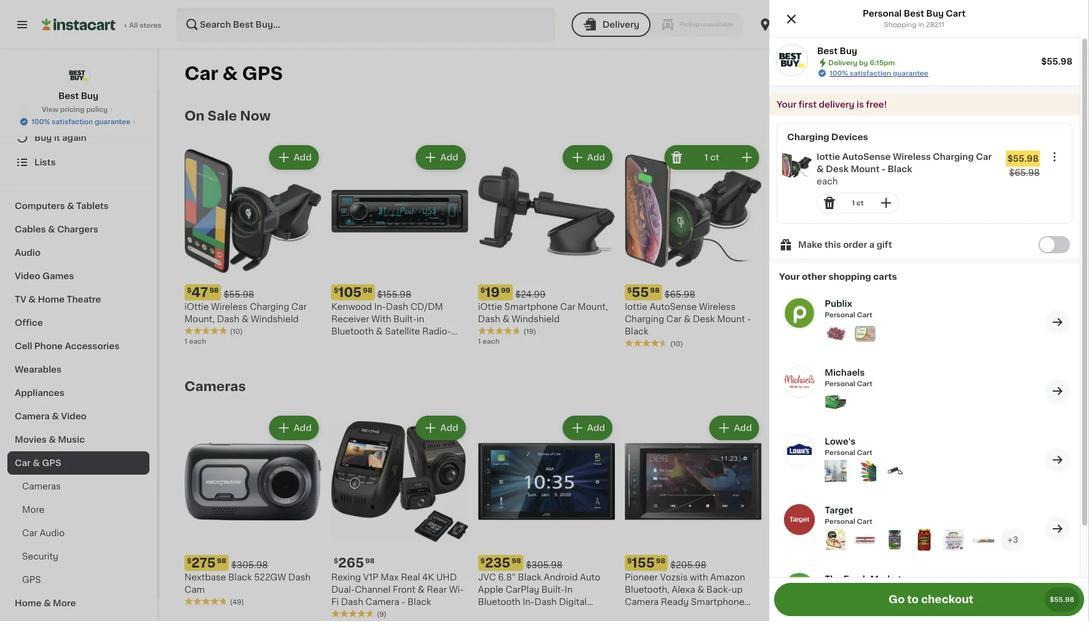 Task type: describe. For each thing, give the bounding box(es) containing it.
product group containing 265
[[331, 413, 468, 620]]

with up satellite
[[372, 315, 391, 323]]

your for your other shopping carts
[[780, 273, 800, 281]]

kenwood for kenwood in-dash cd/dm receiver with built-in bluetooth & satellite radio- ready with detachable faceplate - black
[[331, 303, 372, 311]]

add for 275
[[294, 424, 312, 433]]

car inside iottie wireless charging car mount, dash & windshield
[[292, 303, 307, 311]]

cart for target
[[857, 518, 873, 525]]

iottie autosense wireless charging car & desk mount - black image
[[783, 151, 812, 180]]

smartphone inside $ 155 98 $205.98 pioneer vozsis with amazon bluetooth, alexa & back-up camera ready smartphone compatible digital me
[[691, 598, 745, 606]]

vozsis
[[660, 573, 688, 582]]

car inside the iottie autosense wireless charging car & desk mount - black
[[667, 315, 682, 323]]

built- inside jvc 6.8" black android auto apple carplay built-in bluetooth in-dash digital media receiver
[[542, 586, 565, 594]]

stores
[[140, 22, 162, 29]]

add for 235
[[587, 424, 605, 433]]

$ 55 98
[[628, 286, 660, 299]]

ct for increment quantity of iottie autosense wireless charging car & desk mount - black image within product group
[[711, 153, 720, 162]]

scotch magic tape in pack image
[[825, 391, 847, 413]]

michaels
[[825, 369, 865, 377]]

& inside 'rexing v1p max real 4k uhd dual-channel front & rear wi- fi dash camera - black'
[[418, 586, 425, 594]]

office link
[[7, 311, 150, 335]]

items in cart element for target
[[825, 529, 1025, 554]]

on
[[185, 109, 205, 122]]

$ for 155
[[628, 558, 632, 564]]

& inside kenwood in-dash cd/dm receiver with built-in bluetooth & satellite radio- ready with detachable faceplate - black
[[376, 327, 383, 336]]

item carousel region
[[185, 138, 1073, 360]]

0 horizontal spatial best buy
[[58, 92, 98, 100]]

alexa
[[672, 586, 696, 594]]

movies
[[15, 436, 47, 444]]

$55.98 inside $47.98 original price: $55.98 element
[[224, 290, 254, 299]]

0 horizontal spatial delivery by 6:15pm
[[829, 59, 895, 66]]

dash inside kenwood in-dash cd/dm receiver with built-in bluetooth & satellite radio- ready with detachable faceplate - black
[[386, 303, 408, 311]]

rexing v1p max real 4k uhd dual-channel front & rear wi- fi dash camera - black
[[331, 573, 464, 606]]

iottie inside iottie wireless charging car mount, dash & windshield
[[185, 303, 209, 311]]

security
[[22, 553, 58, 561]]

0 horizontal spatial by
[[859, 59, 868, 66]]

1 each for 47
[[185, 338, 206, 345]]

ge staybright led multicolor miniature lights image
[[855, 460, 877, 482]]

2 horizontal spatial gps
[[242, 65, 283, 82]]

1 inside product group
[[852, 200, 855, 206]]

just bare boneless skinless chicken breast fillets image
[[855, 322, 877, 345]]

appliances link
[[7, 381, 150, 405]]

98 for 235
[[512, 558, 521, 564]]

buy down road
[[840, 47, 858, 55]]

go to cart element for lowe's
[[1046, 448, 1071, 473]]

19
[[485, 286, 500, 299]]

camera inside 'rexing v1p max real 4k uhd dual-channel front & rear wi- fi dash camera - black'
[[366, 598, 400, 606]]

100% satisfaction guarantee inside button
[[31, 118, 130, 125]]

ca-
[[772, 586, 789, 594]]

0 vertical spatial satisfaction
[[850, 70, 892, 77]]

market
[[871, 575, 902, 584]]

1 ct for remove iottie autosense wireless charging car & desk mount - black image at the top
[[852, 200, 864, 206]]

make this order a gift
[[799, 241, 892, 249]]

kenwood hardwire kit - black - ca-dr1030
[[772, 573, 906, 594]]

1 horizontal spatial 6:15pm
[[966, 20, 1000, 29]]

black inside 'rexing v1p max real 4k uhd dual-channel front & rear wi- fi dash camera - black'
[[408, 598, 431, 606]]

1 horizontal spatial 100% satisfaction guarantee
[[830, 70, 929, 77]]

camera & video
[[15, 412, 87, 421]]

car & gps link
[[7, 452, 150, 475]]

1 vertical spatial 6:15pm
[[870, 59, 895, 66]]

wireless for iottie autosense wireless charging car & desk mount - black
[[699, 303, 736, 311]]

$275.98 original price: $305.98 element
[[185, 555, 322, 571]]

mount, inside the $ 19 99 $24.99 iottie smartphone car mount, dash & windshield
[[578, 303, 608, 311]]

the fresh market
[[825, 575, 902, 584]]

0 vertical spatial by
[[951, 20, 964, 29]]

nextbase
[[185, 573, 226, 582]]

car audio link
[[7, 522, 150, 545]]

100% satisfaction guarantee button
[[19, 114, 138, 127]]

bluetooth inside kenwood in-dash cd/dm receiver with built-in bluetooth & satellite radio- ready with detachable faceplate - black
[[331, 327, 374, 336]]

delivery inside button
[[603, 20, 640, 29]]

windshield inside the $ 19 99 $24.99 iottie smartphone car mount, dash & windshield
[[512, 315, 560, 323]]

0 horizontal spatial 2
[[795, 327, 799, 334]]

buy up policy
[[81, 92, 98, 100]]

media
[[478, 610, 505, 619]]

other items in cart note
[[1002, 529, 1025, 551]]

mount, inside iottie wireless charging car mount, dash & windshield
[[185, 315, 215, 323]]

product group containing 275
[[185, 413, 322, 607]]

delivery by 6:15pm link
[[890, 17, 1000, 32]]

1 horizontal spatial best
[[818, 47, 838, 55]]

28211
[[926, 21, 945, 28]]

jvc
[[478, 573, 496, 582]]

strawberries image
[[825, 322, 847, 345]]

satisfaction inside button
[[52, 118, 93, 125]]

- inside the iottie autosense wireless charging car & desk mount - black
[[748, 315, 752, 323]]

charging inside the iottie autosense wireless charging car & desk mount - black
[[625, 315, 665, 323]]

& inside $ 155 98 $205.98 pioneer vozsis with amazon bluetooth, alexa & back-up camera ready smartphone compatible digital me
[[698, 586, 705, 594]]

1 horizontal spatial delivery
[[829, 59, 858, 66]]

first
[[799, 100, 817, 109]]

lowe's
[[825, 437, 856, 446]]

now
[[240, 109, 271, 122]]

$305.98 inside $235.98 original price: $305.98 element
[[526, 561, 563, 570]]

& inside tv & home theatre link
[[29, 295, 36, 304]]

charging inside 'iottie autosense wireless charging car & desk mount - black each'
[[933, 153, 974, 161]]

in- inside jvc 6.8" black android auto apple carplay built-in bluetooth in-dash digital media receiver
[[523, 598, 535, 606]]

530 billingsley road button
[[758, 7, 875, 42]]

movies & music link
[[7, 428, 150, 452]]

black inside 'iottie autosense wireless charging car & desk mount - black each'
[[888, 165, 913, 174]]

$305.98 inside $ 275 98 $305.98 nextbase black 522gw dash cam
[[231, 561, 268, 570]]

- inside 'rexing v1p max real 4k uhd dual-channel front & rear wi- fi dash camera - black'
[[402, 598, 406, 606]]

product group containing 47
[[185, 143, 322, 347]]

dash inside 'rexing v1p max real 4k uhd dual-channel front & rear wi- fi dash camera - black'
[[341, 598, 363, 606]]

$ 105 98
[[334, 286, 372, 299]]

digital inside $ 155 98 $205.98 pioneer vozsis with amazon bluetooth, alexa & back-up camera ready smartphone compatible digital me
[[678, 610, 706, 619]]

2 horizontal spatial delivery
[[910, 20, 949, 29]]

order
[[844, 241, 868, 249]]

$65.98 inside product group
[[665, 290, 696, 299]]

0 vertical spatial home
[[38, 295, 65, 304]]

remove iottie autosense wireless charging car & desk mount - black image
[[823, 196, 837, 210]]

charging inside iottie wireless charging car mount, dash & windshield
[[250, 303, 289, 311]]

$105.98 original price: $155.98 element
[[331, 285, 468, 301]]

24
[[808, 303, 818, 311]]

your other shopping carts
[[780, 273, 897, 281]]

add button for 155
[[711, 417, 758, 439]]

items in cart element for lowe's
[[825, 460, 906, 485]]

dash inside the $ 19 99 $24.99 iottie smartphone car mount, dash & windshield
[[478, 315, 501, 323]]

1 each for 19
[[478, 338, 500, 345]]

luxpro focusing keychain flashlight image
[[884, 460, 906, 482]]

computers & tablets link
[[7, 194, 150, 218]]

wearables link
[[7, 358, 150, 381]]

black inside kenwood in-dash cd/dm receiver with built-in bluetooth & satellite radio- ready with detachable faceplate - black
[[382, 352, 406, 360]]

ready inside kenwood in-dash cd/dm receiver with built-in bluetooth & satellite radio- ready with detachable faceplate - black
[[331, 339, 359, 348]]

cart inside personal best buy cart shopping in 28211
[[946, 9, 966, 18]]

$47.98 original price: $55.98 element
[[185, 285, 322, 301]]

522gw
[[254, 573, 286, 582]]

bluetooth,
[[625, 586, 670, 594]]

tv & home theatre link
[[7, 288, 150, 311]]

& inside the iottie autosense wireless charging car & desk mount - black
[[684, 315, 691, 323]]

0 vertical spatial best buy
[[818, 47, 858, 55]]

ct for remove iottie autosense wireless charging car & desk mount - black image at the top's increment quantity of iottie autosense wireless charging car & desk mount - black image
[[857, 200, 864, 206]]

go to cart image
[[1051, 315, 1066, 330]]

car up on
[[185, 65, 218, 82]]

kenwood hardwire kit - black - ca-dr1030 button
[[772, 413, 909, 596]]

$ 235 98
[[481, 557, 521, 570]]

$ for 105
[[334, 287, 338, 294]]

iottie autosense wireless charging car & desk mount - black button
[[817, 151, 1000, 175]]

in inside kenwood in-dash cd/dm receiver with built-in bluetooth & satellite radio- ready with detachable faceplate - black
[[417, 315, 425, 323]]

0 horizontal spatial car & gps
[[15, 459, 61, 468]]

auto
[[580, 573, 601, 582]]

charging devices
[[788, 133, 869, 142]]

6.8"
[[498, 573, 516, 582]]

michaels personal cart
[[825, 369, 873, 387]]

& up on sale now
[[223, 65, 238, 82]]

black inside the iottie autosense wireless charging car & desk mount - black
[[625, 327, 649, 336]]

1 horizontal spatial cameras link
[[185, 379, 246, 394]]

service type group
[[572, 12, 744, 37]]

98 for 55
[[651, 287, 660, 294]]

$ for 55
[[628, 287, 632, 294]]

dr1030
[[789, 586, 823, 594]]

in
[[565, 586, 573, 594]]

(10) for 47
[[230, 328, 243, 335]]

cables
[[15, 225, 46, 234]]

& inside computers & tablets 'link'
[[67, 202, 74, 210]]

gift
[[877, 241, 892, 249]]

0 horizontal spatial gps
[[22, 576, 41, 585]]

devices
[[832, 133, 869, 142]]

(10) for 55
[[671, 341, 683, 347]]

bluetooth inside jvc 6.8" black android auto apple carplay built-in bluetooth in-dash digital media receiver
[[478, 598, 521, 606]]

0 horizontal spatial cameras
[[22, 482, 61, 491]]

add button for 275
[[270, 417, 318, 439]]

black inside jvc 6.8" black android auto apple carplay built-in bluetooth in-dash digital media receiver
[[518, 573, 542, 582]]

total
[[801, 327, 817, 334]]

delivery
[[819, 100, 855, 109]]

1 vertical spatial video
[[61, 412, 87, 421]]

each inside 'iottie autosense wireless charging car & desk mount - black each'
[[817, 177, 838, 186]]

uhd
[[437, 573, 457, 582]]

275
[[192, 557, 216, 570]]

car inside 'iottie autosense wireless charging car & desk mount - black each'
[[976, 153, 992, 161]]

go to checkout
[[889, 595, 974, 605]]

98 for 47
[[209, 287, 219, 294]]

fi
[[331, 598, 339, 606]]

accessories
[[65, 342, 120, 351]]

personal best buy cart shopping in 28211
[[863, 9, 966, 28]]

apple
[[478, 586, 504, 594]]

satellite
[[385, 327, 420, 336]]

appliances
[[15, 389, 64, 397]]

$65.98 inside $55.98 $65.98
[[1010, 169, 1040, 177]]

0 vertical spatial audio
[[15, 249, 41, 257]]

amazon
[[711, 573, 746, 582]]

buy it again
[[34, 134, 87, 142]]

a
[[870, 241, 875, 249]]

& inside 'iottie autosense wireless charging car & desk mount - black each'
[[817, 165, 824, 174]]

0 horizontal spatial camera
[[15, 412, 50, 421]]

add button for 235
[[564, 417, 612, 439]]

2 vertical spatial best
[[58, 92, 79, 100]]

$55.98 inside $55.98 $65.98
[[1008, 154, 1039, 163]]

$ for 275
[[187, 558, 192, 564]]

real
[[401, 573, 420, 582]]

the
[[825, 575, 842, 584]]

98 for 155
[[656, 558, 666, 564]]

mount for iottie autosense wireless charging car & desk mount - black
[[718, 315, 746, 323]]

55
[[632, 286, 649, 299]]

product group containing 105
[[331, 143, 468, 360]]

& inside car & gps link
[[33, 459, 40, 468]]

channel
[[355, 586, 391, 594]]

wi-
[[449, 586, 464, 594]]

delivery button
[[572, 12, 651, 37]]

car inside the $ 19 99 $24.99 iottie smartphone car mount, dash & windshield
[[560, 303, 576, 311]]

car down movies
[[15, 459, 31, 468]]

dash inside iottie wireless charging car mount, dash & windshield
[[217, 315, 240, 323]]

edwards® turtle pie image
[[825, 529, 847, 551]]

$ 19 99 $24.99 iottie smartphone car mount, dash & windshield
[[478, 286, 608, 323]]

black,
[[772, 327, 793, 334]]

- inside kenwood in-dash cd/dm receiver with built-in bluetooth & satellite radio- ready with detachable faceplate - black
[[376, 352, 380, 360]]

product group containing 155
[[625, 413, 762, 621]]

$24.99
[[516, 290, 546, 299]]

free!
[[867, 100, 888, 109]]

1 vertical spatial cameras link
[[7, 475, 150, 498]]

increment quantity of iottie autosense wireless charging car & desk mount - black image for remove iottie autosense wireless charging car & desk mount - black image at the top
[[879, 196, 894, 210]]

buy it again link
[[7, 126, 150, 150]]

wireless inside iottie wireless charging car mount, dash & windshield
[[211, 303, 248, 311]]

530 billingsley road
[[778, 20, 875, 29]]

computers
[[15, 202, 65, 210]]

buy left it
[[34, 134, 52, 142]]

530
[[778, 20, 797, 29]]

radio-
[[423, 327, 451, 336]]

& inside 'movies & music' link
[[49, 436, 56, 444]]

max
[[381, 573, 399, 582]]

mount for iottie autosense wireless charging car & desk mount - black each
[[851, 165, 880, 174]]

dash inside $ 275 98 $305.98 nextbase black 522gw dash cam
[[288, 573, 311, 582]]

dash inside jvc 6.8" black android auto apple carplay built-in bluetooth in-dash digital media receiver
[[535, 598, 557, 606]]

1 horizontal spatial delivery by 6:15pm
[[910, 20, 1000, 29]]

built- inside kenwood in-dash cd/dm receiver with built-in bluetooth & satellite radio- ready with detachable faceplate - black
[[394, 315, 417, 323]]

thomas' 100% whole wheat english muffins image
[[973, 529, 995, 551]]

w
[[821, 303, 829, 311]]

go to cart element for publix
[[1046, 310, 1071, 335]]



Task type: locate. For each thing, give the bounding box(es) containing it.
2 $305.98 from the left
[[526, 561, 563, 570]]

1 horizontal spatial cameras
[[185, 380, 246, 393]]

$ inside $ 155 98 $205.98 pioneer vozsis with amazon bluetooth, alexa & back-up camera ready smartphone compatible digital me
[[628, 558, 632, 564]]

car down $19.99 original price: $24.99 element
[[560, 303, 576, 311]]

barilla rustic basil pesto sauce & spread image
[[884, 529, 906, 551]]

1 horizontal spatial $65.98
[[1010, 169, 1040, 177]]

6:15pm up "100% satisfaction guarantee" link
[[870, 59, 895, 66]]

mount, down $19.99 original price: $24.99 element
[[578, 303, 608, 311]]

allen + roth latchbury multi-head floor lamp - bronze - 66.55" image
[[825, 460, 847, 482]]

(10) down iottie wireless charging car mount, dash & windshield
[[230, 328, 243, 335]]

insignia 24 w black vehicle charger with 2 usb ports black, 2 total options
[[772, 303, 889, 334]]

autosense down devices
[[843, 153, 891, 161]]

1 horizontal spatial camera
[[366, 598, 400, 606]]

iottie down '47'
[[185, 303, 209, 311]]

ready inside $ 155 98 $205.98 pioneer vozsis with amazon bluetooth, alexa & back-up camera ready smartphone compatible digital me
[[661, 598, 689, 606]]

98 for 105
[[363, 287, 372, 294]]

add button for 19
[[564, 146, 612, 169]]

video up music at bottom
[[61, 412, 87, 421]]

black inside $ 275 98 $305.98 nextbase black 522gw dash cam
[[228, 573, 252, 582]]

faceplate
[[331, 352, 374, 360]]

product group containing 235
[[478, 413, 615, 619]]

personal up shopping on the right top of page
[[863, 9, 902, 18]]

audio up security
[[40, 529, 65, 538]]

1 horizontal spatial built-
[[542, 586, 565, 594]]

1 1 each from the left
[[185, 338, 206, 345]]

2 view more link from the top
[[1001, 380, 1056, 393]]

1 horizontal spatial autosense
[[843, 153, 891, 161]]

0 vertical spatial items in cart element
[[825, 322, 877, 347]]

remove iottie autosense wireless charging car & desk mount - black image
[[670, 150, 685, 165]]

1 vertical spatial (10)
[[671, 341, 683, 347]]

1 items in cart element from the top
[[825, 322, 877, 347]]

rear
[[427, 586, 447, 594]]

by right 28211
[[951, 20, 964, 29]]

in
[[919, 21, 925, 28], [417, 315, 425, 323]]

by up "100% satisfaction guarantee" link
[[859, 59, 868, 66]]

more link
[[7, 498, 150, 522]]

ct right remove iottie autosense wireless charging car & desk mount - black icon
[[711, 153, 720, 162]]

iottie
[[817, 153, 841, 161], [625, 303, 648, 311]]

$305.98
[[231, 561, 268, 570], [526, 561, 563, 570]]

iottie for iottie autosense wireless charging car & desk mount - black
[[625, 303, 648, 311]]

fresh
[[844, 575, 869, 584]]

wireless for iottie autosense wireless charging car & desk mount - black each
[[893, 153, 931, 161]]

0 vertical spatial car & gps
[[185, 65, 283, 82]]

kit
[[856, 573, 868, 582]]

each for 19
[[483, 338, 500, 345]]

$ for 265
[[334, 558, 338, 564]]

1 horizontal spatial in-
[[523, 598, 535, 606]]

digital down alexa
[[678, 610, 706, 619]]

with
[[690, 573, 708, 582]]

belgioioso fresh mozzarella cheese, ball image
[[943, 529, 966, 551]]

1 horizontal spatial wireless
[[699, 303, 736, 311]]

with inside insignia 24 w black vehicle charger with 2 usb ports black, 2 total options
[[809, 315, 829, 323]]

view more
[[1001, 111, 1047, 120], [1001, 382, 1047, 391]]

personal for michaels
[[825, 381, 856, 387]]

$155.98 original price: $205.98 element
[[625, 555, 762, 571]]

dash down $155.98
[[386, 303, 408, 311]]

0 vertical spatial bluetooth
[[331, 327, 374, 336]]

98 inside $ 155 98 $205.98 pioneer vozsis with amazon bluetooth, alexa & back-up camera ready smartphone compatible digital me
[[656, 558, 666, 564]]

(49)
[[230, 599, 244, 606]]

0 vertical spatial smartphone
[[505, 303, 558, 311]]

1 vertical spatial mount,
[[185, 315, 215, 323]]

instacart logo image
[[42, 17, 116, 32]]

& right iottie autosense wireless charging car & desk mount - black icon
[[817, 165, 824, 174]]

98 for 275
[[217, 558, 226, 564]]

iottie autosense wireless charging car & desk mount - black each
[[817, 153, 992, 186]]

2 up options
[[831, 315, 836, 323]]

in- inside kenwood in-dash cd/dm receiver with built-in bluetooth & satellite radio- ready with detachable faceplate - black
[[374, 303, 386, 311]]

personal for lowe's
[[825, 449, 856, 456]]

cart inside michaels personal cart
[[857, 381, 873, 387]]

1 vertical spatial 100%
[[31, 118, 50, 125]]

1 horizontal spatial smartphone
[[691, 598, 745, 606]]

& inside iottie wireless charging car mount, dash & windshield
[[242, 315, 249, 323]]

0 vertical spatial best
[[904, 9, 925, 18]]

camera & video link
[[7, 405, 150, 428]]

1 go to cart element from the top
[[1046, 310, 1071, 335]]

ports
[[859, 315, 882, 323]]

0 horizontal spatial 1 ct
[[705, 153, 720, 162]]

0 vertical spatial delivery by 6:15pm
[[910, 20, 1000, 29]]

0 vertical spatial digital
[[559, 598, 587, 606]]

increment quantity of iottie autosense wireless charging car & desk mount - black image down 'iottie autosense wireless charging car & desk mount - black each'
[[879, 196, 894, 210]]

desk inside 'iottie autosense wireless charging car & desk mount - black each'
[[826, 165, 849, 174]]

car down $47.98 original price: $55.98 element
[[292, 303, 307, 311]]

smartphone
[[505, 303, 558, 311], [691, 598, 745, 606]]

in- down carplay
[[523, 598, 535, 606]]

your first delivery is free!
[[777, 100, 888, 109]]

$55.98 $65.98
[[1008, 154, 1040, 177]]

market pantry eggs, large image
[[855, 529, 877, 551]]

0 vertical spatial ready
[[331, 339, 359, 348]]

rexing
[[331, 573, 361, 582]]

1 $305.98 from the left
[[231, 561, 268, 570]]

mount down $55.98 original price: $65.98 element
[[718, 315, 746, 323]]

1 each down '47'
[[185, 338, 206, 345]]

$ inside $ 235 98
[[481, 558, 485, 564]]

your left the first
[[777, 100, 797, 109]]

add for 19
[[587, 153, 605, 162]]

none field inside product group
[[1045, 147, 1065, 167]]

black inside kenwood hardwire kit - black - ca-dr1030
[[876, 573, 900, 582]]

4k
[[422, 573, 434, 582]]

in inside personal best buy cart shopping in 28211
[[919, 21, 925, 28]]

autosense for iottie autosense wireless charging car & desk mount - black each
[[843, 153, 891, 161]]

cart for michaels
[[857, 381, 873, 387]]

& inside the $ 19 99 $24.99 iottie smartphone car mount, dash & windshield
[[503, 315, 510, 323]]

your for your first delivery is free!
[[777, 100, 797, 109]]

1 horizontal spatial 100%
[[830, 70, 849, 77]]

go to cart element for michaels
[[1046, 379, 1071, 404]]

0 vertical spatial in
[[919, 21, 925, 28]]

0 vertical spatial view more link
[[1001, 110, 1056, 122]]

add button for 105
[[417, 146, 465, 169]]

desk down charging devices
[[826, 165, 849, 174]]

black inside insignia 24 w black vehicle charger with 2 usb ports black, 2 total options
[[831, 303, 855, 311]]

iottie
[[185, 303, 209, 311], [478, 303, 503, 311]]

1 horizontal spatial each
[[483, 338, 500, 345]]

car left $55.98 $65.98
[[976, 153, 992, 161]]

$55.98
[[1042, 57, 1073, 66], [1008, 154, 1039, 163], [224, 290, 254, 299], [1050, 597, 1075, 603]]

$ inside $ 275 98 $305.98 nextbase black 522gw dash cam
[[187, 558, 192, 564]]

cart for publix
[[857, 312, 873, 318]]

best buy down 530 billingsley road
[[818, 47, 858, 55]]

android
[[544, 573, 578, 582]]

1 vertical spatial car & gps
[[15, 459, 61, 468]]

0 horizontal spatial 1 each
[[185, 338, 206, 345]]

105
[[338, 286, 362, 299]]

iottie for iottie autosense wireless charging car & desk mount - black each
[[817, 153, 841, 161]]

desk for iottie autosense wireless charging car & desk mount - black
[[693, 315, 715, 323]]

digital inside jvc 6.8" black android auto apple carplay built-in bluetooth in-dash digital media receiver
[[559, 598, 587, 606]]

& left tablets
[[67, 202, 74, 210]]

autosense inside 'iottie autosense wireless charging car & desk mount - black each'
[[843, 153, 891, 161]]

3
[[1013, 536, 1019, 545]]

is
[[857, 100, 864, 109]]

increment quantity of iottie autosense wireless charging car & desk mount - black image
[[740, 150, 755, 165], [879, 196, 894, 210]]

mt. olive roasted red peppers image
[[914, 529, 936, 551]]

tv & home theatre
[[15, 295, 101, 304]]

$ inside the $ 19 99 $24.99 iottie smartphone car mount, dash & windshield
[[481, 287, 485, 294]]

digital down in
[[559, 598, 587, 606]]

0 horizontal spatial 100% satisfaction guarantee
[[31, 118, 130, 125]]

best buy
[[818, 47, 858, 55], [58, 92, 98, 100]]

0 vertical spatial video
[[15, 272, 40, 281]]

kenwood for kenwood hardwire kit - black - ca-dr1030
[[772, 573, 813, 582]]

insignia
[[772, 303, 805, 311]]

gps up the now
[[242, 65, 283, 82]]

$235.98 original price: $305.98 element
[[478, 555, 615, 571]]

kenwood
[[331, 303, 372, 311], [772, 573, 813, 582]]

$19.99 original price: $24.99 element
[[478, 285, 615, 301]]

go to cart image for lowe's
[[1051, 453, 1066, 468]]

& inside cables & chargers link
[[48, 225, 55, 234]]

1 horizontal spatial by
[[951, 20, 964, 29]]

receiver down 105
[[331, 315, 369, 323]]

guarantee inside button
[[95, 118, 130, 125]]

road
[[850, 20, 875, 29]]

camera up (9)
[[366, 598, 400, 606]]

1 horizontal spatial 2
[[831, 315, 836, 323]]

car up security
[[22, 529, 37, 538]]

98 inside $ 275 98 $305.98 nextbase black 522gw dash cam
[[217, 558, 226, 564]]

- inside 'iottie autosense wireless charging car & desk mount - black each'
[[882, 165, 886, 174]]

0 horizontal spatial windshield
[[251, 315, 299, 323]]

1 vertical spatial go to cart image
[[1051, 453, 1066, 468]]

& inside "home & more" link
[[44, 599, 51, 608]]

car
[[185, 65, 218, 82], [976, 153, 992, 161], [292, 303, 307, 311], [560, 303, 576, 311], [667, 315, 682, 323], [15, 459, 31, 468], [22, 529, 37, 538]]

with down "24"
[[809, 315, 829, 323]]

2 left "total"
[[795, 327, 799, 334]]

dash down carplay
[[535, 598, 557, 606]]

in left 28211
[[919, 21, 925, 28]]

None search field
[[176, 7, 556, 42]]

to
[[908, 595, 919, 605]]

home
[[38, 295, 65, 304], [15, 599, 42, 608]]

product group containing 55
[[625, 143, 762, 349]]

best buy up view pricing policy link
[[58, 92, 98, 100]]

2 vertical spatial gps
[[22, 576, 41, 585]]

personal inside target personal cart
[[825, 518, 856, 525]]

dash down $47.98 original price: $55.98 element
[[217, 315, 240, 323]]

kenwood down $ 105 98
[[331, 303, 372, 311]]

audio
[[15, 249, 41, 257], [40, 529, 65, 538]]

1 horizontal spatial receiver
[[507, 610, 545, 619]]

& down $55.98 original price: $65.98 element
[[684, 315, 691, 323]]

1 vertical spatial in
[[417, 315, 425, 323]]

car down $55.98 original price: $65.98 element
[[667, 315, 682, 323]]

personal inside personal best buy cart shopping in 28211
[[863, 9, 902, 18]]

windshield inside iottie wireless charging car mount, dash & windshield
[[251, 315, 299, 323]]

personal for target
[[825, 518, 856, 525]]

0 vertical spatial guarantee
[[893, 70, 929, 77]]

(10)
[[230, 328, 243, 335], [671, 341, 683, 347]]

98 right '155'
[[656, 558, 666, 564]]

1 horizontal spatial car & gps
[[185, 65, 283, 82]]

autosense for iottie autosense wireless charging car & desk mount - black
[[650, 303, 697, 311]]

1 vertical spatial $65.98
[[665, 290, 696, 299]]

all stores link
[[42, 7, 162, 42]]

personal inside michaels personal cart
[[825, 381, 856, 387]]

1 vertical spatial kenwood
[[772, 573, 813, 582]]

mount inside the iottie autosense wireless charging car & desk mount - black
[[718, 315, 746, 323]]

1 vertical spatial audio
[[40, 529, 65, 538]]

add button
[[270, 146, 318, 169], [417, 146, 465, 169], [564, 146, 612, 169], [858, 146, 905, 169], [1005, 146, 1052, 169], [270, 417, 318, 439], [417, 417, 465, 439], [564, 417, 612, 439], [711, 417, 758, 439]]

view more link for cameras
[[1001, 380, 1056, 393]]

& right cables
[[48, 225, 55, 234]]

delivery
[[910, 20, 949, 29], [603, 20, 640, 29], [829, 59, 858, 66]]

go to cart element for target
[[1046, 517, 1071, 541]]

& left satellite
[[376, 327, 383, 336]]

increment quantity of iottie autosense wireless charging car & desk mount - black image for remove iottie autosense wireless charging car & desk mount - black icon
[[740, 150, 755, 165]]

compatible
[[625, 610, 676, 619]]

kenwood inside kenwood in-dash cd/dm receiver with built-in bluetooth & satellite radio- ready with detachable faceplate - black
[[331, 303, 372, 311]]

personal inside publix personal cart
[[825, 312, 856, 318]]

billingsley
[[799, 20, 848, 29]]

& left music at bottom
[[49, 436, 56, 444]]

mount, down '47'
[[185, 315, 215, 323]]

1 ct right remove iottie autosense wireless charging car & desk mount - black icon
[[705, 153, 720, 162]]

increment quantity of iottie autosense wireless charging car & desk mount - black image inside product group
[[740, 150, 755, 165]]

smartphone inside the $ 19 99 $24.99 iottie smartphone car mount, dash & windshield
[[505, 303, 558, 311]]

100% satisfaction guarantee down view pricing policy link
[[31, 118, 130, 125]]

gps down movies & music
[[42, 459, 61, 468]]

ready up faceplate at the left
[[331, 339, 359, 348]]

ct right remove iottie autosense wireless charging car & desk mount - black image at the top
[[857, 200, 864, 206]]

items in cart element for publix
[[825, 322, 877, 347]]

$ inside $ 55 98
[[628, 287, 632, 294]]

1 vertical spatial your
[[780, 273, 800, 281]]

add for 47
[[294, 153, 312, 162]]

98 for 265
[[365, 558, 375, 564]]

add for 105
[[441, 153, 459, 162]]

& inside camera & video link
[[52, 412, 59, 421]]

0 horizontal spatial ct
[[711, 153, 720, 162]]

wearables
[[15, 365, 62, 374]]

with up faceplate at the left
[[362, 339, 381, 348]]

iottie inside the iottie autosense wireless charging car & desk mount - black
[[625, 303, 648, 311]]

cart for lowe's
[[857, 449, 873, 456]]

$205.98
[[671, 561, 707, 570]]

iottie inside the $ 19 99 $24.99 iottie smartphone car mount, dash & windshield
[[478, 303, 503, 311]]

0 horizontal spatial wireless
[[211, 303, 248, 311]]

1 windshield from the left
[[251, 315, 299, 323]]

$ for 19
[[481, 287, 485, 294]]

buy inside personal best buy cart shopping in 28211
[[927, 9, 944, 18]]

2 1 each from the left
[[478, 338, 500, 345]]

0 vertical spatial cameras
[[185, 380, 246, 393]]

1 horizontal spatial digital
[[678, 610, 706, 619]]

0 horizontal spatial satisfaction
[[52, 118, 93, 125]]

best down 530 billingsley road
[[818, 47, 838, 55]]

tv
[[15, 295, 26, 304]]

1 ct inside product group
[[705, 153, 720, 162]]

items in cart element
[[825, 322, 877, 347], [825, 460, 906, 485], [825, 529, 1025, 554]]

100% down shop in the left of the page
[[31, 118, 50, 125]]

100% satisfaction guarantee
[[830, 70, 929, 77], [31, 118, 130, 125]]

wireless inside 'iottie autosense wireless charging car & desk mount - black each'
[[893, 153, 931, 161]]

shopping
[[884, 21, 917, 28]]

increment quantity of iottie autosense wireless charging car & desk mount - black image left iottie autosense wireless charging car & desk mount - black icon
[[740, 150, 755, 165]]

policy
[[86, 106, 108, 113]]

1 each down 19
[[478, 338, 500, 345]]

kenwood up the 'ca-'
[[772, 573, 813, 582]]

1 horizontal spatial gps
[[42, 459, 61, 468]]

6:15pm
[[966, 20, 1000, 29], [870, 59, 895, 66]]

hardwire
[[815, 573, 854, 582]]

each up remove iottie autosense wireless charging car & desk mount - black image at the top
[[817, 177, 838, 186]]

iottie down 19
[[478, 303, 503, 311]]

the fresh market button
[[770, 564, 1080, 621]]

car & gps down movies
[[15, 459, 61, 468]]

1 vertical spatial guarantee
[[95, 118, 130, 125]]

personal down lowe's on the bottom right of page
[[825, 449, 856, 456]]

0 vertical spatial desk
[[826, 165, 849, 174]]

1 ct for remove iottie autosense wireless charging car & desk mount - black icon
[[705, 153, 720, 162]]

computers & tablets
[[15, 202, 109, 210]]

bluetooth up faceplate at the left
[[331, 327, 374, 336]]

98 inside '$ 47 98'
[[209, 287, 219, 294]]

2 vertical spatial go to cart image
[[1051, 522, 1066, 537]]

view for cameras
[[1001, 382, 1022, 391]]

1 vertical spatial autosense
[[650, 303, 697, 311]]

receiver down carplay
[[507, 610, 545, 619]]

0 horizontal spatial increment quantity of iottie autosense wireless charging car & desk mount - black image
[[740, 150, 755, 165]]

2 view more from the top
[[1001, 382, 1047, 391]]

1 vertical spatial bluetooth
[[478, 598, 521, 606]]

camera inside $ 155 98 $205.98 pioneer vozsis with amazon bluetooth, alexa & back-up camera ready smartphone compatible digital me
[[625, 598, 659, 606]]

1 horizontal spatial 1 ct
[[852, 200, 864, 206]]

in down cd/dm
[[417, 315, 425, 323]]

in- down $155.98
[[374, 303, 386, 311]]

add for 155
[[734, 424, 752, 433]]

view more link for on sale now
[[1001, 110, 1056, 122]]

buy up 28211
[[927, 9, 944, 18]]

1 vertical spatial 2
[[795, 327, 799, 334]]

windshield up (19)
[[512, 315, 560, 323]]

1 horizontal spatial in
[[919, 21, 925, 28]]

$ inside $ 105 98
[[334, 287, 338, 294]]

$7.99 original price: $8.99 element
[[772, 285, 909, 301]]

98 inside $ 265 98
[[365, 558, 375, 564]]

ct inside "item carousel" region
[[711, 153, 720, 162]]

personal down target
[[825, 518, 856, 525]]

guarantee down shopping on the right top of page
[[893, 70, 929, 77]]

music
[[58, 436, 85, 444]]

$55.98 original price: $65.98 element
[[625, 285, 762, 301]]

camera up movies
[[15, 412, 50, 421]]

0 horizontal spatial ready
[[331, 339, 359, 348]]

0 horizontal spatial $65.98
[[665, 290, 696, 299]]

(10) down the iottie autosense wireless charging car & desk mount - black
[[671, 341, 683, 347]]

100% inside button
[[31, 118, 50, 125]]

iottie down 55
[[625, 303, 648, 311]]

98
[[209, 287, 219, 294], [363, 287, 372, 294], [651, 287, 660, 294], [217, 558, 226, 564], [365, 558, 375, 564], [656, 558, 666, 564], [512, 558, 521, 564]]

camera down bluetooth, on the bottom right of the page
[[625, 598, 659, 606]]

3 items in cart element from the top
[[825, 529, 1025, 554]]

items in cart element containing +
[[825, 529, 1025, 554]]

98 up v1p
[[365, 558, 375, 564]]

1 horizontal spatial mount
[[851, 165, 880, 174]]

go to cart image for michaels
[[1051, 384, 1066, 399]]

2 go to cart element from the top
[[1046, 379, 1071, 404]]

detachable
[[384, 339, 434, 348]]

265
[[338, 557, 364, 570]]

receiver inside kenwood in-dash cd/dm receiver with built-in bluetooth & satellite radio- ready with detachable faceplate - black
[[331, 315, 369, 323]]

mount down devices
[[851, 165, 880, 174]]

98 right 105
[[363, 287, 372, 294]]

view pricing policy link
[[42, 105, 115, 114]]

2 horizontal spatial camera
[[625, 598, 659, 606]]

99
[[501, 287, 511, 294]]

home down security
[[15, 599, 42, 608]]

product group containing 19
[[478, 143, 615, 347]]

$ inside $ 265 98
[[334, 558, 338, 564]]

None field
[[1045, 147, 1065, 167]]

0 vertical spatial go to cart image
[[1051, 384, 1066, 399]]

go to cart image for target
[[1051, 522, 1066, 537]]

personal down 'publix'
[[825, 312, 856, 318]]

2 go to cart image from the top
[[1051, 453, 1066, 468]]

best buy image
[[777, 45, 808, 76]]

$ for 235
[[481, 558, 485, 564]]

4 go to cart element from the top
[[1046, 517, 1071, 541]]

1 vertical spatial 100% satisfaction guarantee
[[31, 118, 130, 125]]

audio down cables
[[15, 249, 41, 257]]

product group
[[185, 143, 322, 347], [331, 143, 468, 360], [478, 143, 615, 347], [625, 143, 762, 349], [772, 143, 909, 335], [919, 143, 1056, 347], [185, 413, 322, 607], [331, 413, 468, 620], [478, 413, 615, 619], [625, 413, 762, 621]]

0 horizontal spatial autosense
[[650, 303, 697, 311]]

& down with
[[698, 586, 705, 594]]

audio link
[[7, 241, 150, 265]]

155
[[632, 557, 655, 570]]

desk for iottie autosense wireless charging car & desk mount - black each
[[826, 165, 849, 174]]

0 vertical spatial kenwood
[[331, 303, 372, 311]]

1 vertical spatial iottie
[[625, 303, 648, 311]]

2 iottie from the left
[[478, 303, 503, 311]]

desk inside the iottie autosense wireless charging car & desk mount - black
[[693, 315, 715, 323]]

ready down alexa
[[661, 598, 689, 606]]

0 vertical spatial cameras link
[[185, 379, 246, 394]]

satisfaction up free!
[[850, 70, 892, 77]]

each
[[817, 177, 838, 186], [189, 338, 206, 345], [483, 338, 500, 345]]

ct
[[711, 153, 720, 162], [857, 200, 864, 206]]

1 view more link from the top
[[1001, 110, 1056, 122]]

3 go to cart element from the top
[[1046, 448, 1071, 473]]

$305.98 up 522gw
[[231, 561, 268, 570]]

cart inside target personal cart
[[857, 518, 873, 525]]

personal down michaels
[[825, 381, 856, 387]]

delivery by 6:15pm
[[910, 20, 1000, 29], [829, 59, 895, 66]]

1 go to cart image from the top
[[1051, 384, 1066, 399]]

other
[[802, 273, 827, 281]]

vehicle
[[857, 303, 889, 311]]

receiver inside jvc 6.8" black android auto apple carplay built-in bluetooth in-dash digital media receiver
[[507, 610, 545, 619]]

dash right 522gw
[[288, 573, 311, 582]]

$ inside '$ 47 98'
[[187, 287, 192, 294]]

0 horizontal spatial bluetooth
[[331, 327, 374, 336]]

best buy logo image
[[67, 64, 90, 87]]

theatre
[[67, 295, 101, 304]]

office
[[15, 319, 43, 327]]

0 horizontal spatial mount,
[[185, 315, 215, 323]]

1
[[705, 153, 709, 162], [852, 200, 855, 206], [185, 338, 187, 345], [478, 338, 481, 345]]

& down gps link
[[44, 599, 51, 608]]

0 vertical spatial mount
[[851, 165, 880, 174]]

options
[[819, 327, 845, 334]]

go to cart element
[[1046, 310, 1071, 335], [1046, 379, 1071, 404], [1046, 448, 1071, 473], [1046, 517, 1071, 541]]

1 vertical spatial cameras
[[22, 482, 61, 491]]

& down "99"
[[503, 315, 510, 323]]

2 windshield from the left
[[512, 315, 560, 323]]

1 vertical spatial ready
[[661, 598, 689, 606]]

0 horizontal spatial delivery
[[603, 20, 640, 29]]

product group
[[778, 146, 1072, 218]]

kenwood inside kenwood hardwire kit - black - ca-dr1030
[[772, 573, 813, 582]]

2 items in cart element from the top
[[825, 460, 906, 485]]

1 vertical spatial by
[[859, 59, 868, 66]]

best up pricing
[[58, 92, 79, 100]]

mount
[[851, 165, 880, 174], [718, 315, 746, 323]]

cart inside publix personal cart
[[857, 312, 873, 318]]

more
[[1024, 111, 1047, 120], [1024, 382, 1047, 391], [22, 506, 44, 514], [53, 599, 76, 608]]

3 go to cart image from the top
[[1051, 522, 1066, 537]]

1 ct right remove iottie autosense wireless charging car & desk mount - black image at the top
[[852, 200, 864, 206]]

view more for cameras
[[1001, 382, 1047, 391]]

personal for publix
[[825, 312, 856, 318]]

1 vertical spatial home
[[15, 599, 42, 608]]

(9)
[[377, 611, 387, 618]]

go to cart image
[[1051, 384, 1066, 399], [1051, 453, 1066, 468], [1051, 522, 1066, 537]]

0 vertical spatial 2
[[831, 315, 836, 323]]

100%
[[830, 70, 849, 77], [31, 118, 50, 125]]

0 horizontal spatial kenwood
[[331, 303, 372, 311]]

satisfaction
[[850, 70, 892, 77], [52, 118, 93, 125]]

1 view more from the top
[[1001, 111, 1047, 120]]

desk down $55.98 original price: $65.98 element
[[693, 315, 715, 323]]

iottie inside 'iottie autosense wireless charging car & desk mount - black each'
[[817, 153, 841, 161]]

1 horizontal spatial ready
[[661, 598, 689, 606]]

0 vertical spatial view more
[[1001, 111, 1047, 120]]

best inside personal best buy cart shopping in 28211
[[904, 9, 925, 18]]

47
[[192, 286, 208, 299]]

1 iottie from the left
[[185, 303, 209, 311]]

receiver
[[331, 315, 369, 323], [507, 610, 545, 619]]

shop link
[[7, 101, 150, 126]]

1 horizontal spatial iottie
[[478, 303, 503, 311]]

on sale now
[[185, 109, 271, 122]]

add button for 47
[[270, 146, 318, 169]]

$
[[187, 287, 192, 294], [334, 287, 338, 294], [628, 287, 632, 294], [481, 287, 485, 294], [187, 558, 192, 564], [334, 558, 338, 564], [628, 558, 632, 564], [481, 558, 485, 564]]

0 horizontal spatial digital
[[559, 598, 587, 606]]

0 vertical spatial 6:15pm
[[966, 20, 1000, 29]]

each for 47
[[189, 338, 206, 345]]

$ for 47
[[187, 287, 192, 294]]

1 vertical spatial delivery by 6:15pm
[[829, 59, 895, 66]]

1 horizontal spatial kenwood
[[772, 573, 813, 582]]

gps down security
[[22, 576, 41, 585]]

wireless inside the iottie autosense wireless charging car & desk mount - black
[[699, 303, 736, 311]]

windshield down $47.98 original price: $55.98 element
[[251, 315, 299, 323]]

$8.99
[[802, 290, 828, 299]]

view for on sale now
[[1001, 111, 1022, 120]]

view more for on sale now
[[1001, 111, 1047, 120]]

smartphone down $24.99
[[505, 303, 558, 311]]

1 vertical spatial satisfaction
[[52, 118, 93, 125]]

$ 47 98
[[187, 286, 219, 299]]

98 inside $ 105 98
[[363, 287, 372, 294]]

built- down android
[[542, 586, 565, 594]]

100% up delivery
[[830, 70, 849, 77]]

2 horizontal spatial best
[[904, 9, 925, 18]]

dash down 19
[[478, 315, 501, 323]]

2 horizontal spatial wireless
[[893, 153, 931, 161]]

98 inside $ 235 98
[[512, 558, 521, 564]]



Task type: vqa. For each thing, say whether or not it's contained in the screenshot.
& within Rexing V1P Max Real 4K UHD Dual-Channel Front & Rear Wi- Fi Dash Camera - Black
yes



